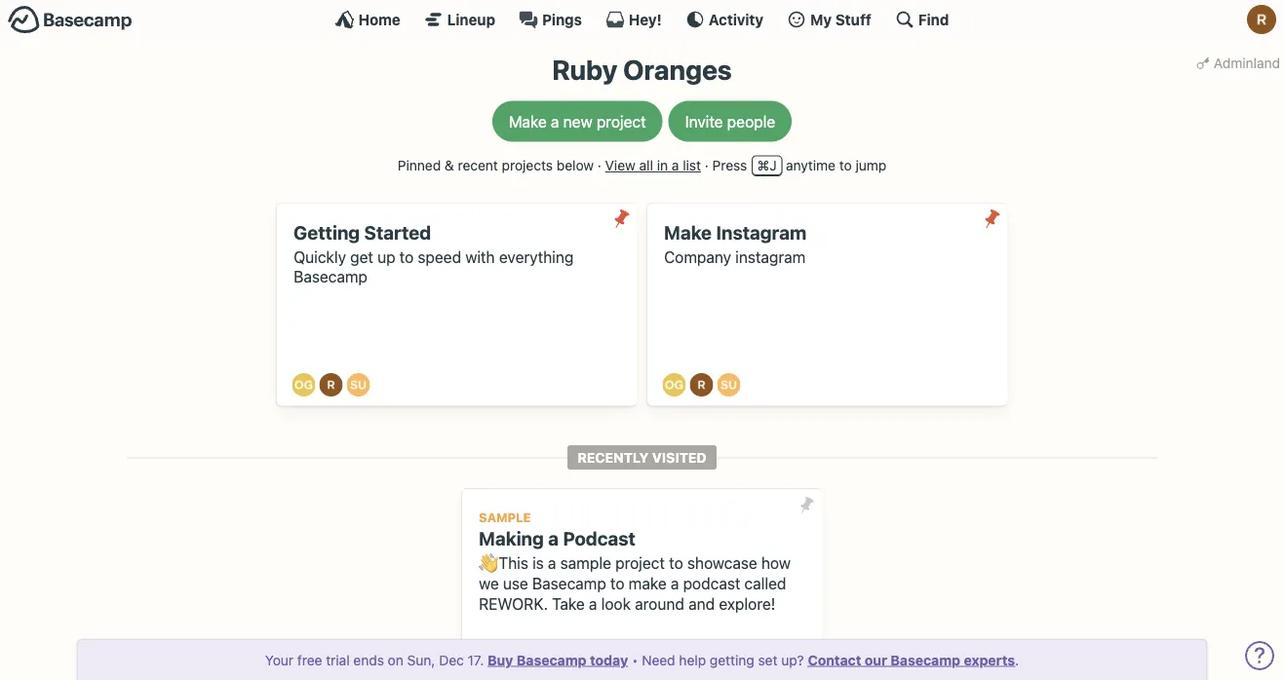 Task type: vqa. For each thing, say whether or not it's contained in the screenshot.
'RUBY STARTED A NEW PROJECT CALLED MAKE INSTAGRAM'
no



Task type: describe. For each thing, give the bounding box(es) containing it.
jared davis image
[[516, 660, 540, 681]]

getting
[[710, 652, 755, 669]]

annie bryan image
[[477, 660, 501, 681]]

adminland link
[[1193, 49, 1284, 77]]

take
[[552, 595, 585, 613]]

project inside 'sample making a podcast 👋 this is a sample project to showcase how we use basecamp to make a podcast called rework. take a look around and explore!'
[[615, 554, 665, 573]]

to left 'jump' at the right of the page
[[839, 158, 852, 174]]

josh fiske image
[[555, 660, 579, 681]]

contact our basecamp experts link
[[808, 652, 1015, 669]]

17.
[[468, 652, 484, 669]]

free
[[297, 652, 322, 669]]

to up podcast
[[669, 554, 683, 573]]

a right is
[[548, 554, 556, 573]]

hey! button
[[606, 10, 662, 29]]

look
[[601, 595, 631, 613]]

buy basecamp today link
[[488, 652, 628, 669]]

my stuff
[[811, 11, 872, 28]]

everything
[[499, 248, 574, 266]]

orlando gary image
[[292, 374, 316, 397]]

help
[[679, 652, 706, 669]]

our
[[865, 652, 887, 669]]

ends
[[353, 652, 384, 669]]

contact
[[808, 652, 862, 669]]

showcase
[[687, 554, 757, 573]]

lineup link
[[424, 10, 496, 29]]

pinned
[[398, 158, 441, 174]]

find button
[[895, 10, 949, 29]]

main element
[[0, 0, 1284, 38]]

is
[[533, 554, 544, 573]]

make instagram company instagram
[[664, 222, 807, 266]]

sunny upside image for instagram
[[717, 374, 741, 397]]

in
[[657, 158, 668, 174]]

invite people
[[685, 112, 776, 131]]

buy
[[488, 652, 513, 669]]

around
[[635, 595, 685, 613]]

make for instagram
[[664, 222, 712, 244]]

dec
[[439, 652, 464, 669]]

my stuff button
[[787, 10, 872, 29]]

a right making at the bottom left of page
[[548, 528, 559, 550]]

•
[[632, 652, 638, 669]]

sunny upside image for started
[[347, 374, 370, 397]]

anytime
[[786, 158, 836, 174]]

this
[[499, 554, 529, 573]]

cheryl walters image
[[497, 660, 520, 681]]

up?
[[781, 652, 804, 669]]

recently
[[578, 450, 649, 466]]

switch accounts image
[[8, 5, 133, 35]]

below
[[557, 158, 594, 174]]

visited
[[652, 450, 707, 466]]

my
[[811, 11, 832, 28]]

⌘ j anytime to jump
[[757, 158, 887, 174]]

rework.
[[479, 595, 548, 613]]

new
[[563, 112, 593, 131]]

explore!
[[719, 595, 776, 613]]

today
[[590, 652, 628, 669]]

ruby image for getting
[[319, 374, 343, 397]]

trial
[[326, 652, 350, 669]]

make a new project
[[509, 112, 646, 131]]

on
[[388, 652, 404, 669]]

view all in a list link
[[605, 158, 701, 174]]

👋
[[479, 554, 495, 573]]

a left the 'look' on the left
[[589, 595, 597, 613]]

sample making a podcast 👋 this is a sample project to showcase how we use basecamp to make a podcast called rework. take a look around and explore!
[[479, 510, 791, 613]]

oranges
[[623, 54, 732, 86]]

all
[[639, 158, 653, 174]]

quickly
[[294, 248, 346, 266]]

up
[[377, 248, 396, 266]]

adminland
[[1214, 55, 1281, 71]]

ruby image
[[1247, 5, 1277, 34]]

recent
[[458, 158, 498, 174]]

view
[[605, 158, 636, 174]]

jump
[[856, 158, 887, 174]]

getting started quickly get up to speed with everything basecamp
[[294, 222, 574, 286]]

making
[[479, 528, 544, 550]]

experts
[[964, 652, 1015, 669]]

your free trial ends on sun, dec 17. buy basecamp today • need help getting set up? contact our basecamp experts .
[[265, 652, 1019, 669]]

need
[[642, 652, 676, 669]]



Task type: locate. For each thing, give the bounding box(es) containing it.
speed
[[418, 248, 461, 266]]

hey!
[[629, 11, 662, 28]]

· press
[[705, 158, 747, 174]]

1 vertical spatial project
[[615, 554, 665, 573]]

pinned & recent projects below · view all in a list
[[398, 158, 701, 174]]

make
[[509, 112, 547, 131], [664, 222, 712, 244]]

·
[[598, 158, 602, 174], [705, 158, 709, 174]]

instagram
[[736, 248, 806, 266]]

find
[[919, 11, 949, 28]]

0 vertical spatial make
[[509, 112, 547, 131]]

home
[[359, 11, 401, 28]]

started
[[364, 222, 431, 244]]

called
[[745, 575, 786, 593]]

1 horizontal spatial make
[[664, 222, 712, 244]]

1 horizontal spatial sunny upside image
[[717, 374, 741, 397]]

.
[[1015, 652, 1019, 669]]

2 sunny upside image from the left
[[717, 374, 741, 397]]

a up around
[[671, 575, 679, 593]]

make up company
[[664, 222, 712, 244]]

podcast
[[683, 575, 741, 593]]

set
[[758, 652, 778, 669]]

make up projects
[[509, 112, 547, 131]]

to inside getting started quickly get up to speed with everything basecamp
[[400, 248, 414, 266]]

· right list at the right
[[705, 158, 709, 174]]

to up the 'look' on the left
[[611, 575, 625, 593]]

sunny upside image right orlando gary image
[[717, 374, 741, 397]]

to
[[839, 158, 852, 174], [400, 248, 414, 266], [669, 554, 683, 573], [611, 575, 625, 593]]

instagram
[[716, 222, 807, 244]]

nicole katz image
[[575, 660, 598, 681]]

sample
[[560, 554, 611, 573]]

people
[[727, 112, 776, 131]]

None submit
[[606, 203, 637, 234], [977, 203, 1008, 234], [792, 490, 823, 521], [606, 203, 637, 234], [977, 203, 1008, 234], [792, 490, 823, 521]]

ruby oranges
[[552, 54, 732, 86]]

lineup
[[447, 11, 496, 28]]

1 horizontal spatial ·
[[705, 158, 709, 174]]

use
[[503, 575, 528, 593]]

basecamp inside 'sample making a podcast 👋 this is a sample project to showcase how we use basecamp to make a podcast called rework. take a look around and explore!'
[[532, 575, 606, 593]]

jennifer young image
[[536, 660, 559, 681]]

orlando gary image
[[663, 374, 686, 397]]

recently visited
[[578, 450, 707, 466]]

get
[[350, 248, 373, 266]]

sunny upside image right orlando gary icon at the left of the page
[[347, 374, 370, 397]]

⌘
[[757, 158, 770, 174]]

with
[[466, 248, 495, 266]]

· left view
[[598, 158, 602, 174]]

activity link
[[685, 10, 764, 29]]

1 vertical spatial make
[[664, 222, 712, 244]]

ruby image
[[319, 374, 343, 397], [690, 374, 713, 397]]

activity
[[709, 11, 764, 28]]

make inside make instagram company instagram
[[664, 222, 712, 244]]

a
[[551, 112, 559, 131], [672, 158, 679, 174], [548, 528, 559, 550], [548, 554, 556, 573], [671, 575, 679, 593], [589, 595, 597, 613]]

0 horizontal spatial make
[[509, 112, 547, 131]]

podcast
[[563, 528, 636, 550]]

invite
[[685, 112, 723, 131]]

to right "up" at the top
[[400, 248, 414, 266]]

and
[[689, 595, 715, 613]]

0 horizontal spatial ruby image
[[319, 374, 343, 397]]

project
[[597, 112, 646, 131], [615, 554, 665, 573]]

0 horizontal spatial sunny upside image
[[347, 374, 370, 397]]

sample
[[479, 510, 531, 525]]

stuff
[[836, 11, 872, 28]]

project right new
[[597, 112, 646, 131]]

basecamp inside getting started quickly get up to speed with everything basecamp
[[294, 268, 368, 286]]

pings button
[[519, 10, 582, 29]]

your
[[265, 652, 294, 669]]

a right the in in the top of the page
[[672, 158, 679, 174]]

&
[[445, 158, 454, 174]]

pings
[[542, 11, 582, 28]]

home link
[[335, 10, 401, 29]]

1 sunny upside image from the left
[[347, 374, 370, 397]]

1 · from the left
[[598, 158, 602, 174]]

2 · from the left
[[705, 158, 709, 174]]

ruby image for make
[[690, 374, 713, 397]]

projects
[[502, 158, 553, 174]]

j
[[770, 158, 777, 174]]

0 horizontal spatial ·
[[598, 158, 602, 174]]

ruby image right orlando gary icon at the left of the page
[[319, 374, 343, 397]]

1 horizontal spatial ruby image
[[690, 374, 713, 397]]

getting
[[294, 222, 360, 244]]

steve marsh image
[[594, 660, 618, 681]]

victor cooper image
[[614, 660, 637, 681]]

2 ruby image from the left
[[690, 374, 713, 397]]

sun,
[[407, 652, 435, 669]]

how
[[762, 554, 791, 573]]

1 ruby image from the left
[[319, 374, 343, 397]]

make a new project link
[[492, 101, 663, 142]]

0 vertical spatial project
[[597, 112, 646, 131]]

project up make
[[615, 554, 665, 573]]

list
[[683, 158, 701, 174]]

ruby image right orlando gary image
[[690, 374, 713, 397]]

press
[[712, 158, 747, 174]]

basecamp
[[294, 268, 368, 286], [532, 575, 606, 593], [517, 652, 587, 669], [891, 652, 961, 669]]

company
[[664, 248, 731, 266]]

ruby
[[552, 54, 618, 86]]

a left new
[[551, 112, 559, 131]]

make for a
[[509, 112, 547, 131]]

sunny upside image
[[347, 374, 370, 397], [717, 374, 741, 397]]

make
[[629, 575, 667, 593]]

we
[[479, 575, 499, 593]]



